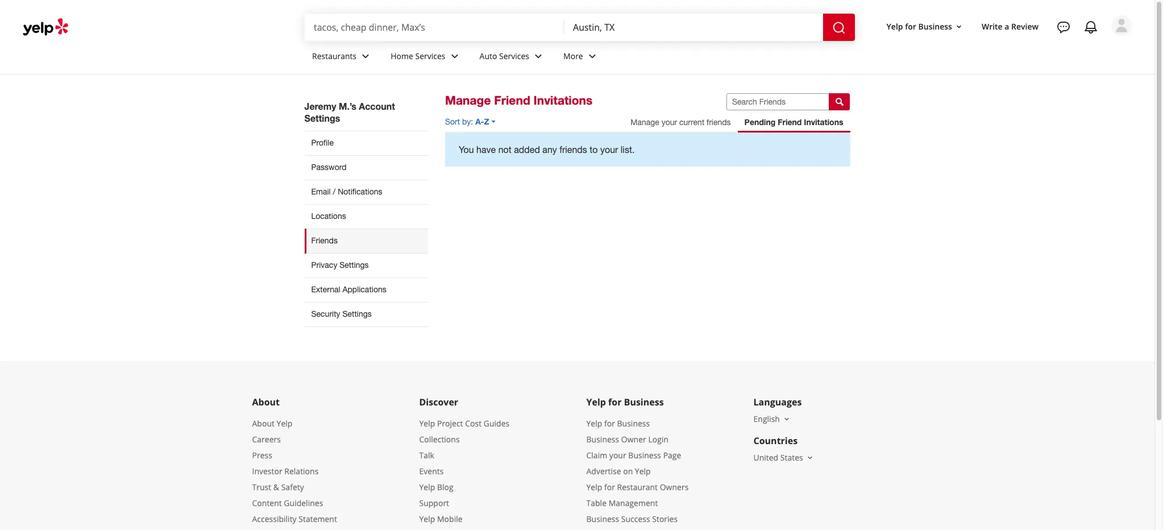 Task type: vqa. For each thing, say whether or not it's contained in the screenshot.
the the
no



Task type: locate. For each thing, give the bounding box(es) containing it.
1 vertical spatial friend
[[778, 117, 802, 127]]

1 vertical spatial about
[[252, 418, 275, 429]]

manage up sort by: a-z
[[445, 93, 491, 107]]

accessibility
[[252, 513, 297, 524]]

your
[[662, 118, 677, 127], [601, 144, 618, 155], [610, 450, 627, 461]]

0 vertical spatial manage
[[445, 93, 491, 107]]

settings inside jeremy m.'s account settings
[[305, 113, 340, 123]]

password
[[311, 163, 347, 172]]

for
[[906, 21, 917, 32], [609, 396, 622, 408], [605, 418, 615, 429], [605, 482, 615, 492]]

0 vertical spatial friends
[[707, 118, 731, 127]]

invitations for manage friend invitations
[[534, 93, 593, 107]]

1 services from the left
[[415, 50, 446, 61]]

messages image
[[1057, 20, 1071, 34]]

16 chevron down v2 image inside yelp for business button
[[955, 22, 964, 31]]

1 vertical spatial manage
[[631, 118, 660, 127]]

settings
[[305, 113, 340, 123], [340, 260, 369, 270], [343, 309, 372, 318]]

1 vertical spatial 16 chevron down v2 image
[[783, 414, 792, 424]]

0 vertical spatial 16 chevron down v2 image
[[955, 22, 964, 31]]

invitations inside 'link'
[[804, 117, 844, 127]]

16 chevron down v2 image for english
[[783, 414, 792, 424]]

services for auto services
[[499, 50, 530, 61]]

manage up the list.
[[631, 118, 660, 127]]

None field
[[314, 21, 555, 34], [573, 21, 814, 34]]

applications
[[343, 285, 387, 294]]

friend for manage
[[494, 93, 530, 107]]

about yelp link
[[252, 418, 293, 429]]

external applications
[[311, 285, 387, 294]]

1 horizontal spatial friend
[[778, 117, 802, 127]]

about for about
[[252, 396, 280, 408]]

notifications
[[338, 187, 382, 196]]

guidelines
[[284, 498, 323, 508]]

notifications image
[[1085, 20, 1098, 34]]

0 horizontal spatial 16 chevron down v2 image
[[783, 414, 792, 424]]

business
[[919, 21, 953, 32], [624, 396, 664, 408], [617, 418, 650, 429], [587, 434, 619, 445], [629, 450, 661, 461], [587, 513, 619, 524]]

24 chevron down v2 image inside restaurants link
[[359, 49, 373, 63]]

2 24 chevron down v2 image from the left
[[448, 49, 462, 63]]

1 vertical spatial settings
[[340, 260, 369, 270]]

manage
[[445, 93, 491, 107], [631, 118, 660, 127]]

yelp up careers link
[[277, 418, 293, 429]]

24 chevron down v2 image right restaurants
[[359, 49, 373, 63]]

0 horizontal spatial friend
[[494, 93, 530, 107]]

1 horizontal spatial 24 chevron down v2 image
[[448, 49, 462, 63]]

support
[[419, 498, 449, 508]]

1 24 chevron down v2 image from the left
[[359, 49, 373, 63]]

yelp
[[887, 21, 903, 32], [587, 396, 606, 408], [277, 418, 293, 429], [419, 418, 435, 429], [587, 418, 602, 429], [635, 466, 651, 477], [419, 482, 435, 492], [587, 482, 602, 492], [419, 513, 435, 524]]

Search Friends text field
[[727, 93, 830, 110]]

table management link
[[587, 498, 658, 508]]

services
[[415, 50, 446, 61], [499, 50, 530, 61]]

none field up the home services link
[[314, 21, 555, 34]]

blog
[[437, 482, 454, 492]]

16 chevron down v2 image
[[955, 22, 964, 31], [783, 414, 792, 424]]

your right to
[[601, 144, 618, 155]]

settings down "applications"
[[343, 309, 372, 318]]

0 horizontal spatial invitations
[[534, 93, 593, 107]]

email / notifications link
[[305, 180, 428, 204]]

collections
[[419, 434, 460, 445]]

yelp project cost guides collections talk events yelp blog support yelp mobile
[[419, 418, 510, 524]]

None search field
[[305, 14, 858, 41]]

0 vertical spatial about
[[252, 396, 280, 408]]

&
[[273, 482, 279, 492]]

investor relations link
[[252, 466, 319, 477]]

services for home services
[[415, 50, 446, 61]]

profile
[[311, 138, 334, 147]]

talk
[[419, 450, 434, 461]]

manage inside manage your current friends link
[[631, 118, 660, 127]]

0 horizontal spatial yelp for business
[[587, 396, 664, 408]]

1 horizontal spatial services
[[499, 50, 530, 61]]

about for about yelp careers press investor relations trust & safety content guidelines accessibility statement
[[252, 418, 275, 429]]

write a review link
[[978, 16, 1044, 37]]

0 horizontal spatial none field
[[314, 21, 555, 34]]

none field up business categories element on the top of the page
[[573, 21, 814, 34]]

privacy settings
[[311, 260, 369, 270]]

1 horizontal spatial none field
[[573, 21, 814, 34]]

24 chevron down v2 image right more
[[586, 49, 599, 63]]

1 horizontal spatial manage
[[631, 118, 660, 127]]

write
[[982, 21, 1003, 32]]

0 vertical spatial settings
[[305, 113, 340, 123]]

stories
[[652, 513, 678, 524]]

security settings
[[311, 309, 372, 318]]

pending friend invitations
[[745, 117, 844, 127]]

2 vertical spatial settings
[[343, 309, 372, 318]]

friends
[[707, 118, 731, 127], [560, 144, 587, 155]]

support link
[[419, 498, 449, 508]]

1 horizontal spatial yelp for business
[[887, 21, 953, 32]]

friend down auto services link
[[494, 93, 530, 107]]

0 vertical spatial invitations
[[534, 93, 593, 107]]

1 vertical spatial yelp for business
[[587, 396, 664, 408]]

24 chevron down v2 image inside more link
[[586, 49, 599, 63]]

friends
[[311, 236, 338, 245]]

press
[[252, 450, 272, 461]]

jeremy m.'s account settings
[[305, 101, 395, 123]]

services right auto
[[499, 50, 530, 61]]

auto
[[480, 50, 497, 61]]

security
[[311, 309, 340, 318]]

24 chevron down v2 image
[[359, 49, 373, 63], [448, 49, 462, 63]]

your left current
[[662, 118, 677, 127]]

1 horizontal spatial 16 chevron down v2 image
[[955, 22, 964, 31]]

home services link
[[382, 41, 471, 74]]

24 chevron down v2 image
[[532, 49, 545, 63], [586, 49, 599, 63]]

claim your business page link
[[587, 450, 682, 461]]

trust
[[252, 482, 271, 492]]

profile link
[[305, 131, 428, 155]]

more link
[[555, 41, 608, 74]]

not
[[499, 144, 512, 155]]

your inside yelp for business business owner login claim your business page advertise on yelp yelp for restaurant owners table management business success stories
[[610, 450, 627, 461]]

invitations down search friends "text box"
[[804, 117, 844, 127]]

business categories element
[[303, 41, 1132, 74]]

0 vertical spatial friend
[[494, 93, 530, 107]]

about up about yelp link
[[252, 396, 280, 408]]

16 chevron down v2 image down languages
[[783, 414, 792, 424]]

2 services from the left
[[499, 50, 530, 61]]

0 horizontal spatial 24 chevron down v2 image
[[359, 49, 373, 63]]

1 vertical spatial friends
[[560, 144, 587, 155]]

any
[[543, 144, 557, 155]]

24 chevron down v2 image for home services
[[448, 49, 462, 63]]

16 chevron down v2 image left write
[[955, 22, 964, 31]]

by:
[[462, 117, 473, 126]]

yelp right search icon
[[887, 21, 903, 32]]

2 24 chevron down v2 image from the left
[[586, 49, 599, 63]]

auto services link
[[471, 41, 555, 74]]

1 vertical spatial invitations
[[804, 117, 844, 127]]

your up advertise on yelp link
[[610, 450, 627, 461]]

project
[[437, 418, 463, 429]]

discover
[[419, 396, 458, 408]]

2 about from the top
[[252, 418, 275, 429]]

yelp down events
[[419, 482, 435, 492]]

friend inside 'link'
[[778, 117, 802, 127]]

yelp for business
[[887, 21, 953, 32], [587, 396, 664, 408]]

1 horizontal spatial friends
[[707, 118, 731, 127]]

yelp up 'table'
[[587, 482, 602, 492]]

2 none field from the left
[[573, 21, 814, 34]]

english button
[[754, 413, 792, 424]]

2 vertical spatial your
[[610, 450, 627, 461]]

24 chevron down v2 image inside the home services link
[[448, 49, 462, 63]]

0 horizontal spatial 24 chevron down v2 image
[[532, 49, 545, 63]]

english
[[754, 413, 780, 424]]

have
[[477, 144, 496, 155]]

yelp up yelp for business link
[[587, 396, 606, 408]]

24 chevron down v2 image right auto services
[[532, 49, 545, 63]]

business inside button
[[919, 21, 953, 32]]

1 horizontal spatial invitations
[[804, 117, 844, 127]]

table
[[587, 498, 607, 508]]

friend for pending
[[778, 117, 802, 127]]

invitations down more
[[534, 93, 593, 107]]

1 none field from the left
[[314, 21, 555, 34]]

settings down jeremy
[[305, 113, 340, 123]]

management
[[609, 498, 658, 508]]

statement
[[299, 513, 337, 524]]

1 about from the top
[[252, 396, 280, 408]]

24 chevron down v2 image inside auto services link
[[532, 49, 545, 63]]

friends link
[[305, 229, 428, 253]]

friend down search friends "text box"
[[778, 117, 802, 127]]

press link
[[252, 450, 272, 461]]

0 horizontal spatial services
[[415, 50, 446, 61]]

business owner login link
[[587, 434, 669, 445]]

login
[[649, 434, 669, 445]]

yelp blog link
[[419, 482, 454, 492]]

friends inside pending friend invitations "tab list"
[[707, 118, 731, 127]]

safety
[[281, 482, 304, 492]]

1 vertical spatial your
[[601, 144, 618, 155]]

yelp up claim
[[587, 418, 602, 429]]

16 chevron down v2 image for yelp for business
[[955, 22, 964, 31]]

success
[[622, 513, 650, 524]]

yelp right "on"
[[635, 466, 651, 477]]

16 chevron down v2 image inside english "dropdown button"
[[783, 414, 792, 424]]

friend
[[494, 93, 530, 107], [778, 117, 802, 127]]

Find text field
[[314, 21, 555, 34]]

friends left to
[[560, 144, 587, 155]]

settings up external applications
[[340, 260, 369, 270]]

restaurants
[[312, 50, 357, 61]]

pending friend invitations tab list
[[624, 112, 851, 133]]

on
[[623, 466, 633, 477]]

about inside about yelp careers press investor relations trust & safety content guidelines accessibility statement
[[252, 418, 275, 429]]

manage your current friends link
[[624, 112, 738, 133]]

about up careers link
[[252, 418, 275, 429]]

24 chevron down v2 image for more
[[586, 49, 599, 63]]

0 vertical spatial your
[[662, 118, 677, 127]]

trust & safety link
[[252, 482, 304, 492]]

0 horizontal spatial manage
[[445, 93, 491, 107]]

24 chevron down v2 image left auto
[[448, 49, 462, 63]]

1 horizontal spatial 24 chevron down v2 image
[[586, 49, 599, 63]]

services right the home
[[415, 50, 446, 61]]

yelp mobile link
[[419, 513, 463, 524]]

1 24 chevron down v2 image from the left
[[532, 49, 545, 63]]

friends right current
[[707, 118, 731, 127]]

0 vertical spatial yelp for business
[[887, 21, 953, 32]]

yelp for restaurant owners link
[[587, 482, 689, 492]]



Task type: describe. For each thing, give the bounding box(es) containing it.
collections link
[[419, 434, 460, 445]]

none field 'near'
[[573, 21, 814, 34]]

email
[[311, 187, 331, 196]]

manage for manage your current friends
[[631, 118, 660, 127]]

privacy
[[311, 260, 337, 270]]

events link
[[419, 466, 444, 477]]

careers link
[[252, 434, 281, 445]]

manage for manage friend invitations
[[445, 93, 491, 107]]

search image
[[833, 21, 846, 34]]

owners
[[660, 482, 689, 492]]

yelp inside about yelp careers press investor relations trust & safety content guidelines accessibility statement
[[277, 418, 293, 429]]

page
[[663, 450, 682, 461]]

user actions element
[[878, 14, 1148, 84]]

your for yelp for business business owner login claim your business page advertise on yelp yelp for restaurant owners table management business success stories
[[610, 450, 627, 461]]

talk link
[[419, 450, 434, 461]]

jeremy
[[305, 101, 336, 111]]

auto services
[[480, 50, 530, 61]]

restaurants link
[[303, 41, 382, 74]]

yelp for business inside button
[[887, 21, 953, 32]]

added
[[514, 144, 540, 155]]

united states
[[754, 452, 803, 463]]

relations
[[285, 466, 319, 477]]

business success stories link
[[587, 513, 678, 524]]

none field find
[[314, 21, 555, 34]]

manage friend invitations
[[445, 93, 593, 107]]

you have not added any friends to your list.
[[459, 144, 635, 155]]

Near text field
[[573, 21, 814, 34]]

yelp for business link
[[587, 418, 650, 429]]

advertise on yelp link
[[587, 466, 651, 477]]

/
[[333, 187, 336, 196]]

states
[[781, 452, 803, 463]]

owner
[[622, 434, 647, 445]]

z
[[484, 117, 489, 126]]

0 horizontal spatial friends
[[560, 144, 587, 155]]

more
[[564, 50, 583, 61]]

settings for security
[[343, 309, 372, 318]]

m.'s
[[339, 101, 356, 111]]

sort by: a-z
[[445, 117, 489, 126]]

home
[[391, 50, 413, 61]]

yelp up collections
[[419, 418, 435, 429]]

careers
[[252, 434, 281, 445]]

account
[[359, 101, 395, 111]]

your inside pending friend invitations "tab list"
[[662, 118, 677, 127]]

24 chevron down v2 image for auto services
[[532, 49, 545, 63]]

mobile
[[437, 513, 463, 524]]

languages
[[754, 396, 802, 408]]

locations link
[[305, 204, 428, 229]]

pending friend invitations link
[[738, 112, 851, 133]]

restaurant
[[617, 482, 658, 492]]

external applications link
[[305, 277, 428, 302]]

settings for privacy
[[340, 260, 369, 270]]

home services
[[391, 50, 446, 61]]

sort
[[445, 117, 460, 126]]

write a review
[[982, 21, 1039, 32]]

your for you have not added any friends to your list.
[[601, 144, 618, 155]]

countries
[[754, 434, 798, 447]]

a-
[[476, 117, 484, 126]]

locations
[[311, 212, 346, 221]]

external
[[311, 285, 340, 294]]

jeremy m. image
[[1112, 15, 1132, 36]]

manage your current friends
[[631, 118, 731, 127]]

about yelp careers press investor relations trust & safety content guidelines accessibility statement
[[252, 418, 337, 524]]

to
[[590, 144, 598, 155]]

email / notifications
[[311, 187, 382, 196]]

content
[[252, 498, 282, 508]]

list.
[[621, 144, 635, 155]]

invitations for pending friend invitations
[[804, 117, 844, 127]]

16 chevron down v2 image
[[806, 453, 815, 462]]

accessibility statement link
[[252, 513, 337, 524]]

cost
[[465, 418, 482, 429]]

you
[[459, 144, 474, 155]]

for inside button
[[906, 21, 917, 32]]

security settings link
[[305, 302, 428, 327]]

password link
[[305, 155, 428, 180]]

current
[[680, 118, 705, 127]]

yelp inside button
[[887, 21, 903, 32]]

advertise
[[587, 466, 621, 477]]

privacy settings link
[[305, 253, 428, 277]]

yelp for business button
[[882, 16, 968, 37]]

yelp for business business owner login claim your business page advertise on yelp yelp for restaurant owners table management business success stories
[[587, 418, 689, 524]]

united
[[754, 452, 779, 463]]

yelp down support
[[419, 513, 435, 524]]

events
[[419, 466, 444, 477]]

yelp project cost guides link
[[419, 418, 510, 429]]

24 chevron down v2 image for restaurants
[[359, 49, 373, 63]]



